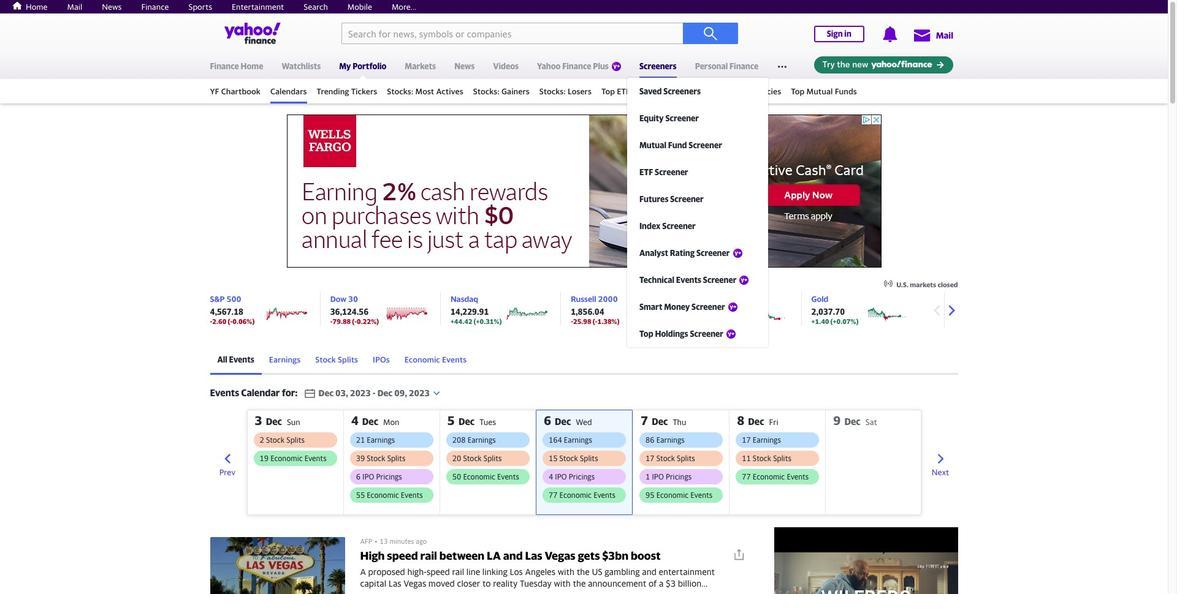 Task type: describe. For each thing, give the bounding box(es) containing it.
finance left sports
[[141, 2, 169, 12]]

screeners link
[[639, 53, 677, 79]]

top for top holdings screener
[[639, 329, 653, 339]]

second
[[582, 590, 610, 595]]

personal
[[695, 61, 728, 71]]

analyst rating screener
[[639, 248, 730, 258]]

news for bottommost 'news' link
[[454, 61, 475, 71]]

0 vertical spatial mail link
[[67, 2, 82, 12]]

+1.40
[[811, 318, 829, 326]]

funds
[[835, 86, 857, 96]]

events right all
[[229, 355, 254, 365]]

1 vertical spatial advertisement region
[[774, 528, 958, 595]]

of
[[649, 579, 657, 589]]

39
[[356, 454, 365, 463]]

stock for 8
[[753, 454, 771, 463]]

finance link
[[141, 2, 169, 12]]

9
[[833, 414, 841, 428]]

- for dec
[[373, 388, 376, 398]]

calendars link
[[270, 81, 307, 102]]

rating
[[670, 248, 695, 258]]

splits for 4
[[387, 454, 405, 463]]

stocks: most actives
[[387, 86, 463, 96]]

(- for 4,567.18
[[228, 318, 232, 326]]

17 for 17 earnings
[[742, 436, 751, 445]]

3 dec sun
[[255, 414, 300, 428]]

dec for 9
[[844, 416, 861, 427]]

5 dec tues
[[447, 414, 496, 428]]

announcement
[[588, 579, 646, 589]]

saved screeners link
[[627, 78, 774, 105]]

high-
[[407, 567, 427, 577]]

personal finance link
[[695, 53, 758, 77]]

0 vertical spatial and
[[503, 550, 523, 563]]

13
[[380, 538, 388, 546]]

nasdaq
[[451, 294, 478, 304]]

208 earnings
[[452, 436, 496, 445]]

tab list containing all events
[[210, 346, 958, 375]]

0 vertical spatial the
[[577, 567, 590, 577]]

events down +44.42
[[442, 355, 467, 365]]

30
[[348, 294, 358, 304]]

and inside the a proposed high-speed rail line linking los angeles with the us gambling and entertainment capital las vegas moved closer to reality tuesday with the announcement of a $3 billion government grant.a line linking las vegas with america's second biggest city has be
[[642, 567, 656, 577]]

fri
[[769, 417, 778, 427]]

premium yahoo finance logo image for top holdings screener
[[726, 330, 736, 339]]

finance home link
[[210, 53, 263, 77]]

economic down 2 stock splits
[[270, 454, 303, 463]]

reality
[[493, 579, 518, 589]]

economic down '20 stock splits'
[[463, 473, 495, 482]]

8
[[737, 414, 744, 428]]

72.18
[[691, 307, 713, 317]]

minutes
[[390, 538, 414, 546]]

social media share article menu image
[[732, 549, 745, 561]]

36,124.56
[[330, 307, 368, 317]]

futures for futures
[[644, 86, 672, 96]]

1 vertical spatial with
[[554, 579, 571, 589]]

plus
[[593, 61, 609, 71]]

0 vertical spatial 77 economic events
[[742, 473, 809, 482]]

2 vertical spatial with
[[523, 590, 540, 595]]

economic events
[[404, 355, 467, 365]]

stocks: for stocks: losers
[[539, 86, 566, 96]]

09,
[[394, 388, 407, 398]]

screener inside smart money screener link
[[692, 302, 725, 312]]

next image
[[942, 302, 960, 320]]

earnings for 5
[[468, 436, 496, 445]]

us
[[592, 567, 602, 577]]

sports
[[188, 2, 212, 12]]

actives
[[436, 86, 463, 96]]

2 horizontal spatial las
[[525, 550, 542, 563]]

search image
[[703, 26, 718, 41]]

search link
[[304, 2, 328, 12]]

4 dec mon
[[351, 414, 399, 428]]

500
[[226, 294, 241, 304]]

yf
[[210, 86, 219, 96]]

stocks: for stocks: most actives
[[387, 86, 413, 96]]

screener inside top holdings screener link
[[690, 329, 723, 339]]

screener inside analyst rating screener 'link'
[[696, 248, 730, 258]]

1 vertical spatial the
[[573, 579, 586, 589]]

russell 2000 1,856.04 -25.98 (-1.38%)
[[571, 294, 619, 326]]

top for top mutual funds
[[791, 86, 805, 96]]

7
[[641, 414, 648, 428]]

u.s. markets closed
[[896, 281, 958, 289]]

stock for 7
[[656, 454, 675, 463]]

economic down 11 stock splits
[[753, 473, 785, 482]]

1 horizontal spatial home
[[241, 61, 263, 71]]

2 vertical spatial las
[[484, 590, 496, 595]]

mutual inside mutual fund screener link
[[639, 140, 666, 150]]

high
[[360, 550, 385, 563]]

dec 03, 2023 - dec 09, 2023
[[319, 388, 430, 398]]

more...
[[392, 2, 417, 12]]

stock splits link
[[308, 346, 365, 375]]

prev link
[[210, 447, 245, 481]]

notifications image
[[882, 26, 898, 42]]

finance up yf
[[210, 61, 239, 71]]

top holdings screener
[[639, 329, 723, 339]]

top etfs link
[[601, 81, 634, 102]]

events up crude
[[676, 275, 701, 285]]

economic inside economic events link
[[404, 355, 440, 365]]

top mutual funds link
[[791, 81, 857, 102]]

1 2023 from the left
[[350, 388, 371, 398]]

1
[[646, 473, 650, 482]]

0.06%)
[[232, 318, 255, 326]]

dow 30 link
[[330, 294, 358, 304]]

america's
[[542, 590, 580, 595]]

nasdaq 14,229.91 +44.42 (+0.31%)
[[451, 294, 502, 326]]

dec for 7
[[652, 416, 668, 427]]

saved
[[639, 86, 662, 96]]

pricings for 7
[[666, 473, 692, 482]]

earnings for 6
[[564, 436, 592, 445]]

gets
[[578, 550, 600, 563]]

1 horizontal spatial 77
[[742, 473, 751, 482]]

0 vertical spatial with
[[558, 567, 574, 577]]

0 horizontal spatial linking
[[456, 590, 481, 595]]

splits down sun
[[286, 436, 305, 445]]

4,567.18
[[210, 307, 243, 317]]

crude oil 72.18 (-0.19%)
[[691, 294, 736, 326]]

portfolio
[[353, 61, 386, 71]]

index screener
[[639, 221, 696, 231]]

screener inside index screener link
[[662, 221, 696, 231]]

2 stock splits
[[260, 436, 305, 445]]

top for top etfs
[[601, 86, 615, 96]]

0.19%)
[[714, 318, 736, 326]]

previous image
[[927, 302, 946, 320]]

dec for 4
[[362, 416, 378, 427]]

6 for ipo
[[356, 473, 360, 482]]

splits inside "link"
[[338, 355, 358, 365]]

(+0.07%)
[[830, 318, 859, 326]]

high speed rail between la and las vegas gets $3bn boost link
[[210, 528, 749, 595]]

ipo for 6
[[555, 473, 567, 482]]

next link
[[923, 447, 958, 481]]

rail inside the a proposed high-speed rail line linking los angeles with the us gambling and entertainment capital las vegas moved closer to reality tuesday with the announcement of a $3 billion government grant.a line linking las vegas with america's second biggest city has be
[[452, 567, 464, 577]]

stock for 5
[[463, 454, 482, 463]]

premium yahoo finance logo image for analyst rating screener
[[733, 249, 742, 258]]

21 earnings
[[356, 436, 395, 445]]

city
[[642, 590, 657, 595]]

to
[[482, 579, 491, 589]]

all events
[[217, 355, 254, 365]]

a
[[659, 579, 664, 589]]

gold
[[811, 294, 828, 304]]

208
[[452, 436, 466, 445]]

dec for 8
[[748, 416, 764, 427]]

0 horizontal spatial 77 economic events
[[549, 491, 615, 500]]

1 horizontal spatial mail
[[936, 30, 953, 40]]

finance inside 'link'
[[729, 61, 758, 71]]

50
[[452, 473, 461, 482]]

trending tickers link
[[317, 81, 377, 102]]

mobile link
[[347, 2, 372, 12]]

oil
[[715, 294, 725, 304]]

losers
[[568, 86, 592, 96]]

russell 2000 link
[[571, 294, 618, 304]]

0 horizontal spatial news link
[[102, 2, 122, 12]]

stock right 2
[[266, 436, 285, 445]]

futures for futures screener
[[639, 194, 668, 204]]

premium yahoo finance logo image for smart money screener
[[728, 303, 737, 312]]

(- inside crude oil 72.18 (-0.19%)
[[709, 318, 714, 326]]

los
[[510, 567, 523, 577]]

premium yahoo finance logo image for yahoo finance plus
[[612, 62, 621, 71]]

sign in link
[[814, 26, 864, 42]]

events down 4 ipo pricings
[[593, 491, 615, 500]]

mon
[[383, 417, 399, 427]]

dow
[[330, 294, 346, 304]]

events down 2 stock splits
[[304, 454, 326, 463]]

events down all
[[210, 387, 239, 398]]

2,037.70
[[811, 307, 845, 317]]

a
[[360, 567, 366, 577]]

11
[[742, 454, 751, 463]]

dow 30 36,124.56 -79.88 (-0.22%)
[[330, 294, 379, 326]]

dec for 6
[[555, 416, 571, 427]]

0 vertical spatial mail
[[67, 2, 82, 12]]

economic down the 1 ipo pricings
[[656, 491, 689, 500]]

0 vertical spatial screeners
[[639, 61, 677, 71]]

stocks: for stocks: gainers
[[473, 86, 499, 96]]

1 vertical spatial las
[[388, 579, 401, 589]]

ipos link
[[365, 346, 397, 375]]

0 horizontal spatial speed
[[387, 550, 418, 563]]

technical events screener
[[639, 275, 737, 285]]

(- for 1,856.04
[[593, 318, 597, 326]]



Task type: vqa. For each thing, say whether or not it's contained in the screenshot.


Task type: locate. For each thing, give the bounding box(es) containing it.
currencies link
[[742, 81, 781, 102]]

21
[[356, 436, 365, 445]]

earnings up the for:
[[269, 355, 301, 365]]

dec inside 7 dec thu
[[652, 416, 668, 427]]

next
[[932, 468, 949, 478]]

1 vertical spatial line
[[440, 590, 454, 595]]

0 horizontal spatial mutual
[[639, 140, 666, 150]]

1 horizontal spatial stocks:
[[473, 86, 499, 96]]

linking down closer
[[456, 590, 481, 595]]

0 vertical spatial 4
[[351, 414, 358, 428]]

vegas
[[545, 550, 575, 563], [404, 579, 426, 589], [499, 590, 521, 595]]

in
[[844, 29, 851, 39]]

0 horizontal spatial news
[[102, 2, 122, 12]]

2 2023 from the left
[[409, 388, 430, 398]]

economic down 6 ipo pricings
[[367, 491, 399, 500]]

las down to
[[484, 590, 496, 595]]

dec inside 6 dec wed
[[555, 416, 571, 427]]

0 horizontal spatial 2023
[[350, 388, 371, 398]]

splits up 6 ipo pricings
[[387, 454, 405, 463]]

holdings
[[655, 329, 688, 339]]

1 horizontal spatial rail
[[452, 567, 464, 577]]

1 horizontal spatial 17
[[742, 436, 751, 445]]

tab list
[[210, 346, 958, 375]]

1 vertical spatial news
[[454, 61, 475, 71]]

news up "actives"
[[454, 61, 475, 71]]

0 horizontal spatial mail
[[67, 2, 82, 12]]

0 horizontal spatial top
[[601, 86, 615, 96]]

dec inside 8 dec fri
[[748, 416, 764, 427]]

splits for 7
[[677, 454, 695, 463]]

4 down 15 at the bottom left
[[549, 473, 553, 482]]

economic up 09,
[[404, 355, 440, 365]]

the up second
[[573, 579, 586, 589]]

0 horizontal spatial vegas
[[404, 579, 426, 589]]

(- inside russell 2000 1,856.04 -25.98 (-1.38%)
[[593, 318, 597, 326]]

77 economic events down 4 ipo pricings
[[549, 491, 615, 500]]

0 vertical spatial vegas
[[545, 550, 575, 563]]

mail right "home" link
[[67, 2, 82, 12]]

try the new yahoo finance image
[[814, 57, 953, 74]]

stock up 03,
[[315, 355, 336, 365]]

0 horizontal spatial line
[[440, 590, 454, 595]]

55
[[356, 491, 365, 500]]

earnings for 8
[[753, 436, 781, 445]]

0 vertical spatial las
[[525, 550, 542, 563]]

1 vertical spatial mail
[[936, 30, 953, 40]]

las up government on the bottom left of page
[[388, 579, 401, 589]]

line up closer
[[466, 567, 480, 577]]

tickers
[[351, 86, 377, 96]]

stocks: gainers
[[473, 86, 530, 96]]

finance left the plus
[[562, 61, 591, 71]]

sign
[[827, 29, 843, 39]]

0 horizontal spatial home
[[26, 2, 48, 12]]

ipo right 1
[[652, 473, 664, 482]]

6 down 39
[[356, 473, 360, 482]]

technical events screener link
[[627, 267, 774, 294]]

4 (- from the left
[[709, 318, 714, 326]]

stock right 15 at the bottom left
[[559, 454, 578, 463]]

0 vertical spatial 17
[[742, 436, 751, 445]]

premium yahoo finance logo image inside technical events screener link
[[740, 276, 749, 285]]

3
[[255, 414, 262, 428]]

and up of
[[642, 567, 656, 577]]

screener
[[665, 113, 699, 123], [689, 140, 722, 150], [655, 167, 688, 177], [670, 194, 704, 204], [662, 221, 696, 231], [696, 248, 730, 258], [703, 275, 737, 285], [692, 302, 725, 312], [690, 329, 723, 339]]

1 horizontal spatial ipo
[[555, 473, 567, 482]]

splits for 5
[[484, 454, 502, 463]]

personal finance
[[695, 61, 758, 71]]

1 horizontal spatial 6
[[544, 414, 551, 428]]

wed
[[576, 417, 592, 427]]

dec up 164 earnings on the bottom
[[555, 416, 571, 427]]

vegas up angeles
[[545, 550, 575, 563]]

2 horizontal spatial top
[[791, 86, 805, 96]]

line down the moved
[[440, 590, 454, 595]]

earnings for 7
[[656, 436, 685, 445]]

news for the left 'news' link
[[102, 2, 122, 12]]

0 vertical spatial speed
[[387, 550, 418, 563]]

1 (- from the left
[[228, 318, 232, 326]]

dec right 3
[[266, 416, 282, 427]]

navigation
[[0, 50, 1168, 348]]

- down 1,856.04
[[571, 318, 573, 326]]

premium yahoo finance logo image inside smart money screener link
[[728, 303, 737, 312]]

splits for 8
[[773, 454, 791, 463]]

stock for 4
[[367, 454, 385, 463]]

and up los
[[503, 550, 523, 563]]

1 vertical spatial 17
[[646, 454, 654, 463]]

pricings down 15 stock splits
[[569, 473, 595, 482]]

- inside dow 30 36,124.56 -79.88 (-0.22%)
[[330, 318, 333, 326]]

mail link right "home" link
[[67, 2, 82, 12]]

yf chartbook link
[[210, 81, 260, 102]]

speed down minutes on the bottom left of the page
[[387, 550, 418, 563]]

- inside s&p 500 4,567.18 -2.60 (-0.06%)
[[210, 318, 212, 326]]

earnings for 4
[[367, 436, 395, 445]]

dec right 9
[[844, 416, 861, 427]]

2 stocks: from the left
[[473, 86, 499, 96]]

1 horizontal spatial and
[[642, 567, 656, 577]]

splits left ipos
[[338, 355, 358, 365]]

17 down 86 on the bottom right of the page
[[646, 454, 654, 463]]

screener inside futures screener link
[[670, 194, 704, 204]]

s&p 500 link
[[210, 294, 241, 304]]

all
[[217, 355, 227, 365]]

15 stock splits
[[549, 454, 598, 463]]

1 horizontal spatial las
[[484, 590, 496, 595]]

calendar
[[241, 387, 280, 398]]

dec right 5
[[458, 416, 475, 427]]

events down '20 stock splits'
[[497, 473, 519, 482]]

earnings up '20 stock splits'
[[468, 436, 496, 445]]

linking
[[482, 567, 508, 577], [456, 590, 481, 595]]

2 vertical spatial vegas
[[499, 590, 521, 595]]

saved screeners
[[639, 86, 701, 96]]

screener inside equity screener link
[[665, 113, 699, 123]]

1 horizontal spatial speed
[[427, 567, 450, 577]]

pricings for 4
[[376, 473, 402, 482]]

1 horizontal spatial linking
[[482, 567, 508, 577]]

stock inside "link"
[[315, 355, 336, 365]]

0 vertical spatial line
[[466, 567, 480, 577]]

2 pricings from the left
[[569, 473, 595, 482]]

1 vertical spatial 6
[[356, 473, 360, 482]]

1 horizontal spatial pricings
[[569, 473, 595, 482]]

stock for 6
[[559, 454, 578, 463]]

4 for dec
[[351, 414, 358, 428]]

ipo for 4
[[362, 473, 374, 482]]

screener inside mutual fund screener link
[[689, 140, 722, 150]]

mutual
[[806, 86, 833, 96], [639, 140, 666, 150]]

top etfs
[[601, 86, 634, 96]]

home
[[26, 2, 48, 12], [241, 61, 263, 71]]

17 up 11
[[742, 436, 751, 445]]

stock right 11
[[753, 454, 771, 463]]

search
[[304, 2, 328, 12]]

premium yahoo finance logo image inside top holdings screener link
[[726, 330, 736, 339]]

3 (- from the left
[[593, 318, 597, 326]]

- for 2.60
[[210, 318, 212, 326]]

navigation containing finance home
[[0, 50, 1168, 348]]

0 horizontal spatial stocks:
[[387, 86, 413, 96]]

dec inside 9 dec sat
[[844, 416, 861, 427]]

dec left 09,
[[377, 388, 392, 398]]

03,
[[335, 388, 348, 398]]

1 vertical spatial 77
[[549, 491, 558, 500]]

4 for ipo
[[549, 473, 553, 482]]

- down 36,124.56
[[330, 318, 333, 326]]

1 vertical spatial mutual
[[639, 140, 666, 150]]

calendars
[[270, 86, 307, 96]]

top left etfs
[[601, 86, 615, 96]]

events down the 1 ipo pricings
[[690, 491, 712, 500]]

1 vertical spatial futures
[[639, 194, 668, 204]]

1 horizontal spatial news link
[[454, 53, 475, 77]]

(+0.31%)
[[474, 318, 502, 326]]

ipo down 15 at the bottom left
[[555, 473, 567, 482]]

capital
[[360, 579, 386, 589]]

1 pricings from the left
[[376, 473, 402, 482]]

2023 right 03,
[[350, 388, 371, 398]]

speed inside the a proposed high-speed rail line linking los angeles with the us gambling and entertainment capital las vegas moved closer to reality tuesday with the announcement of a $3 billion government grant.a line linking las vegas with america's second biggest city has be
[[427, 567, 450, 577]]

dec up 21 earnings
[[362, 416, 378, 427]]

events calendar for:
[[210, 387, 298, 398]]

earnings up 15 stock splits
[[564, 436, 592, 445]]

0 vertical spatial home
[[26, 2, 48, 12]]

mutual fund screener
[[639, 140, 722, 150]]

top right currencies on the top
[[791, 86, 805, 96]]

premium yahoo finance logo image for technical events screener
[[740, 276, 749, 285]]

yahoo
[[537, 61, 561, 71]]

premium yahoo finance logo image inside yahoo finance plus link
[[612, 62, 621, 71]]

1 vertical spatial 77 economic events
[[549, 491, 615, 500]]

ago
[[416, 538, 427, 546]]

for:
[[282, 387, 298, 398]]

0 vertical spatial 77
[[742, 473, 751, 482]]

pricings for 6
[[569, 473, 595, 482]]

events down 6 ipo pricings
[[401, 491, 423, 500]]

1 vertical spatial 4
[[549, 473, 553, 482]]

1 ipo from the left
[[362, 473, 374, 482]]

2 (- from the left
[[352, 318, 357, 326]]

(- down 72.18
[[709, 318, 714, 326]]

premium yahoo finance logo image
[[612, 62, 621, 71], [733, 249, 742, 258], [740, 276, 749, 285], [728, 303, 737, 312], [726, 330, 736, 339]]

15
[[549, 454, 558, 463]]

watchlists link
[[282, 53, 321, 77]]

prev
[[219, 468, 235, 478]]

futures
[[644, 86, 672, 96], [639, 194, 668, 204]]

1 horizontal spatial 2023
[[409, 388, 430, 398]]

stock down 86 earnings
[[656, 454, 675, 463]]

0 vertical spatial futures
[[644, 86, 672, 96]]

world
[[682, 86, 704, 96]]

(- down the "4,567.18" at the bottom of page
[[228, 318, 232, 326]]

1 horizontal spatial mutual
[[806, 86, 833, 96]]

0 vertical spatial news link
[[102, 2, 122, 12]]

splits up 4 ipo pricings
[[580, 454, 598, 463]]

dec for 3
[[266, 416, 282, 427]]

ipo up 55
[[362, 473, 374, 482]]

1 horizontal spatial mail link
[[913, 24, 953, 46]]

1 horizontal spatial vegas
[[499, 590, 521, 595]]

2023
[[350, 388, 371, 398], [409, 388, 430, 398]]

2 horizontal spatial vegas
[[545, 550, 575, 563]]

6 up 164
[[544, 414, 551, 428]]

finance up currencies on the top
[[729, 61, 758, 71]]

6
[[544, 414, 551, 428], [356, 473, 360, 482]]

50 economic events
[[452, 473, 519, 482]]

1 horizontal spatial line
[[466, 567, 480, 577]]

dec right 8
[[748, 416, 764, 427]]

- for 79.88
[[330, 318, 333, 326]]

1 vertical spatial speed
[[427, 567, 450, 577]]

4 up 21
[[351, 414, 358, 428]]

linking up to
[[482, 567, 508, 577]]

77 down 4 ipo pricings
[[549, 491, 558, 500]]

0 vertical spatial mutual
[[806, 86, 833, 96]]

$3
[[666, 579, 676, 589]]

stocks: losers link
[[539, 81, 592, 102]]

earnings up 11 stock splits
[[753, 436, 781, 445]]

has
[[659, 590, 672, 595]]

entertainment
[[659, 567, 715, 577]]

stocks: left the most
[[387, 86, 413, 96]]

advertisement region
[[287, 115, 881, 268], [774, 528, 958, 595]]

0 horizontal spatial rail
[[420, 550, 437, 563]]

closed
[[938, 281, 958, 289]]

3 ipo from the left
[[652, 473, 664, 482]]

dec inside 5 dec tues
[[458, 416, 475, 427]]

the left us
[[577, 567, 590, 577]]

screener inside technical events screener link
[[703, 275, 737, 285]]

1 vertical spatial screeners
[[663, 86, 701, 96]]

top left holdings
[[639, 329, 653, 339]]

1 horizontal spatial news
[[454, 61, 475, 71]]

- left 09,
[[373, 388, 376, 398]]

stocks: left gainers
[[473, 86, 499, 96]]

2 horizontal spatial stocks:
[[539, 86, 566, 96]]

mutual inside top mutual funds link
[[806, 86, 833, 96]]

1 horizontal spatial 4
[[549, 473, 553, 482]]

a proposed high-speed rail line linking los angeles with the us gambling and entertainment capital las vegas moved closer to reality tuesday with the announcement of a $3 billion government grant.a line linking las vegas with america's second biggest city has be
[[360, 567, 715, 595]]

etf screener
[[639, 167, 688, 177]]

1 vertical spatial and
[[642, 567, 656, 577]]

dec inside 4 dec mon
[[362, 416, 378, 427]]

events down 11 stock splits
[[787, 473, 809, 482]]

(- for 36,124.56
[[352, 318, 357, 326]]

news left finance link
[[102, 2, 122, 12]]

1 horizontal spatial 77 economic events
[[742, 473, 809, 482]]

watchlists
[[282, 61, 321, 71]]

1 vertical spatial mail link
[[913, 24, 953, 46]]

earnings up the 39 stock splits
[[367, 436, 395, 445]]

entertainment
[[232, 2, 284, 12]]

screener inside etf screener link
[[655, 167, 688, 177]]

equity
[[639, 113, 664, 123]]

0 vertical spatial advertisement region
[[287, 115, 881, 268]]

yahoo finance plus link
[[537, 53, 621, 79]]

splits
[[338, 355, 358, 365], [286, 436, 305, 445], [387, 454, 405, 463], [484, 454, 502, 463], [580, 454, 598, 463], [677, 454, 695, 463], [773, 454, 791, 463]]

-
[[210, 318, 212, 326], [330, 318, 333, 326], [571, 318, 573, 326], [373, 388, 376, 398]]

1 horizontal spatial top
[[639, 329, 653, 339]]

(- inside dow 30 36,124.56 -79.88 (-0.22%)
[[352, 318, 357, 326]]

stocks: inside "link"
[[387, 86, 413, 96]]

billion
[[678, 579, 701, 589]]

20
[[452, 454, 461, 463]]

trending
[[317, 86, 349, 96]]

0 horizontal spatial 4
[[351, 414, 358, 428]]

rail down ago
[[420, 550, 437, 563]]

dec right 7
[[652, 416, 668, 427]]

0 horizontal spatial mail link
[[67, 2, 82, 12]]

gold link
[[811, 294, 828, 304]]

futures up index
[[639, 194, 668, 204]]

dec for 5
[[458, 416, 475, 427]]

futures link
[[644, 81, 672, 102]]

angeles
[[525, 567, 555, 577]]

0 vertical spatial linking
[[482, 567, 508, 577]]

etf screener link
[[627, 159, 774, 186]]

the
[[577, 567, 590, 577], [573, 579, 586, 589]]

0 vertical spatial news
[[102, 2, 122, 12]]

6 ipo pricings
[[356, 473, 402, 482]]

1 vertical spatial vegas
[[404, 579, 426, 589]]

0 horizontal spatial pricings
[[376, 473, 402, 482]]

(- down 1,856.04
[[593, 318, 597, 326]]

77 economic events down 11 stock splits
[[742, 473, 809, 482]]

3 stocks: from the left
[[539, 86, 566, 96]]

17 for 17 stock splits
[[646, 454, 654, 463]]

2023 right 09,
[[409, 388, 430, 398]]

(- inside s&p 500 4,567.18 -2.60 (-0.06%)
[[228, 318, 232, 326]]

splits up 50 economic events at the left of page
[[484, 454, 502, 463]]

etf
[[639, 167, 653, 177]]

0 horizontal spatial 17
[[646, 454, 654, 463]]

world indices
[[682, 86, 732, 96]]

stock splits
[[315, 355, 358, 365]]

finance home
[[210, 61, 263, 71]]

6 for dec
[[544, 414, 551, 428]]

premium yahoo finance logo image inside analyst rating screener 'link'
[[733, 249, 742, 258]]

mail right notifications image
[[936, 30, 953, 40]]

world indices link
[[682, 81, 732, 102]]

0 horizontal spatial 77
[[549, 491, 558, 500]]

1 vertical spatial home
[[241, 61, 263, 71]]

earnings up 17 stock splits
[[656, 436, 685, 445]]

ipo for 7
[[652, 473, 664, 482]]

0 vertical spatial 6
[[544, 414, 551, 428]]

gambling
[[605, 567, 640, 577]]

- down the "4,567.18" at the bottom of page
[[210, 318, 212, 326]]

3 pricings from the left
[[666, 473, 692, 482]]

pricings up 55 economic events
[[376, 473, 402, 482]]

splits for 6
[[580, 454, 598, 463]]

0 horizontal spatial and
[[503, 550, 523, 563]]

las up angeles
[[525, 550, 542, 563]]

economic down 4 ipo pricings
[[559, 491, 592, 500]]

0 vertical spatial rail
[[420, 550, 437, 563]]

news link up "actives"
[[454, 53, 475, 77]]

mail link right notifications image
[[913, 24, 953, 46]]

9 dec sat
[[833, 414, 877, 428]]

currencies
[[742, 86, 781, 96]]

1 vertical spatial rail
[[452, 567, 464, 577]]

- for 25.98
[[571, 318, 573, 326]]

1 ipo pricings
[[646, 473, 692, 482]]

home link
[[9, 1, 48, 12]]

0 horizontal spatial ipo
[[362, 473, 374, 482]]

dec left 03,
[[319, 388, 334, 398]]

news
[[102, 2, 122, 12], [454, 61, 475, 71]]

11 stock splits
[[742, 454, 791, 463]]

1 stocks: from the left
[[387, 86, 413, 96]]

- inside russell 2000 1,856.04 -25.98 (-1.38%)
[[571, 318, 573, 326]]

2 horizontal spatial ipo
[[652, 473, 664, 482]]

20 stock splits
[[452, 454, 502, 463]]

77
[[742, 473, 751, 482], [549, 491, 558, 500]]

futures down the screeners link
[[644, 86, 672, 96]]

1 vertical spatial news link
[[454, 53, 475, 77]]

mutual left fund
[[639, 140, 666, 150]]

0 horizontal spatial las
[[388, 579, 401, 589]]

splits down the 17 earnings at bottom right
[[773, 454, 791, 463]]

vegas down reality
[[499, 590, 521, 595]]

nasdaq link
[[451, 294, 478, 304]]

Search for news, symbols or companies text field
[[341, 23, 683, 44]]

dec inside 3 dec sun
[[266, 416, 282, 427]]

mobile
[[347, 2, 372, 12]]

futures inside futures screener link
[[639, 194, 668, 204]]

rail up closer
[[452, 567, 464, 577]]

2 ipo from the left
[[555, 473, 567, 482]]

2 horizontal spatial pricings
[[666, 473, 692, 482]]

1 vertical spatial linking
[[456, 590, 481, 595]]

0 horizontal spatial 6
[[356, 473, 360, 482]]



